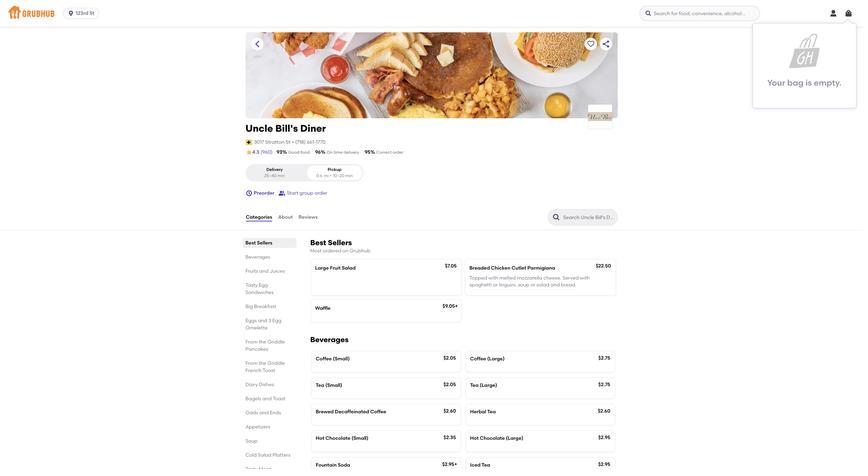 Task type: describe. For each thing, give the bounding box(es) containing it.
reviews button
[[298, 205, 318, 230]]

from the griddle french toast
[[245, 361, 285, 374]]

0 horizontal spatial beverages
[[245, 255, 270, 260]]

0 horizontal spatial •
[[292, 139, 294, 145]]

egg inside eggs and 3 egg omelette
[[272, 318, 281, 324]]

min inside delivery 25–40 min
[[277, 174, 285, 178]]

correct
[[376, 150, 392, 155]]

(large) for tea (large)
[[480, 383, 497, 389]]

eggs and 3 egg omelette
[[245, 318, 281, 331]]

topped
[[469, 275, 487, 281]]

omelette
[[245, 326, 268, 331]]

uncle
[[245, 123, 273, 134]]

2 with from the left
[[580, 275, 590, 281]]

fountain
[[316, 463, 337, 469]]

pickup
[[328, 168, 342, 172]]

svg image inside "preorder" button
[[245, 190, 252, 197]]

chocolate for (small)
[[325, 436, 350, 442]]

$2.95 +
[[442, 462, 457, 468]]

about button
[[278, 205, 293, 230]]

odds and ends
[[245, 411, 281, 417]]

tea (small)
[[316, 383, 342, 389]]

hot for hot chocolate (small)
[[316, 436, 324, 442]]

cutlet
[[512, 266, 526, 272]]

$2.35
[[444, 436, 456, 441]]

most
[[310, 248, 322, 254]]

delivery
[[266, 168, 283, 172]]

2 vertical spatial (small)
[[352, 436, 368, 442]]

1 with from the left
[[488, 275, 498, 281]]

categories button
[[245, 205, 273, 230]]

hot for hot chocolate (large)
[[470, 436, 479, 442]]

share icon image
[[602, 40, 610, 48]]

pancakes
[[245, 347, 268, 353]]

(960)
[[261, 150, 272, 155]]

dishes
[[259, 382, 274, 388]]

order inside button
[[315, 190, 327, 196]]

big
[[245, 304, 253, 310]]

(small) for tea (small)
[[325, 383, 342, 389]]

herbal
[[470, 410, 486, 416]]

empty.
[[814, 78, 842, 88]]

platters
[[273, 453, 290, 459]]

ordered
[[323, 248, 341, 254]]

pickup 0.6 mi • 10–20 min
[[316, 168, 353, 178]]

iced
[[470, 463, 481, 469]]

10–20
[[333, 174, 344, 178]]

search icon image
[[552, 214, 560, 222]]

iced tea
[[470, 463, 490, 469]]

4.3
[[252, 150, 259, 155]]

hot chocolate (large)
[[470, 436, 523, 442]]

best sellers most ordered on grubhub
[[310, 239, 370, 254]]

eggs
[[245, 318, 257, 324]]

$2.95 for hot chocolate (large)
[[598, 436, 610, 441]]

delivery
[[344, 150, 359, 155]]

waffle
[[315, 306, 331, 312]]

your bag is empty. tooltip
[[753, 19, 856, 108]]

svg image inside 123rd st button
[[68, 10, 74, 17]]

save this restaurant image
[[587, 40, 595, 48]]

$9.05
[[443, 304, 455, 310]]

fruits
[[245, 269, 258, 275]]

Search for food, convenience, alcohol... search field
[[640, 6, 760, 21]]

save this restaurant button
[[584, 38, 597, 50]]

breaded chicken cutlet parmigiana
[[469, 266, 555, 272]]

tea (large)
[[470, 383, 497, 389]]

caret left icon image
[[253, 40, 261, 48]]

spaghetti
[[469, 282, 492, 288]]

$2.60 for herbal tea
[[598, 409, 610, 415]]

ends
[[270, 411, 281, 417]]

toast inside the from the griddle french toast
[[263, 368, 275, 374]]

and for bagels and toast
[[262, 397, 272, 402]]

bagels
[[245, 397, 261, 402]]

1 vertical spatial st
[[286, 139, 290, 145]]

dairy
[[245, 382, 258, 388]]

preorder button
[[245, 187, 274, 200]]

griddle for from the griddle french toast
[[267, 361, 285, 367]]

subscription pass image
[[245, 140, 252, 145]]

bread.
[[561, 282, 576, 288]]

95
[[365, 150, 370, 155]]

appetizers
[[245, 425, 270, 431]]

melted
[[499, 275, 516, 281]]

fruit
[[330, 266, 341, 272]]

breakfast
[[254, 304, 276, 310]]

uncle bill's diner
[[245, 123, 326, 134]]

about
[[278, 215, 293, 220]]

fruits and juices
[[245, 269, 285, 275]]

brewed
[[316, 410, 334, 416]]

your
[[767, 78, 785, 88]]

parmigiana
[[527, 266, 555, 272]]

sellers for best sellers
[[257, 240, 272, 246]]

delivery 25–40 min
[[264, 168, 285, 178]]

(large) for coffee (large)
[[487, 356, 505, 362]]

griddle for from the griddle pancakes
[[267, 340, 285, 346]]

good food
[[288, 150, 310, 155]]

odds
[[245, 411, 258, 417]]

93
[[277, 150, 282, 155]]

soda
[[338, 463, 350, 469]]

best for best sellers
[[245, 240, 256, 246]]

on time delivery
[[327, 150, 359, 155]]

st inside main navigation navigation
[[90, 10, 94, 16]]

chocolate for (large)
[[480, 436, 505, 442]]

big breakfast
[[245, 304, 276, 310]]

tea right 'herbal'
[[487, 410, 496, 416]]

large fruit salad
[[315, 266, 356, 272]]

$2.60 for brewed decaffeinated coffee
[[443, 409, 456, 415]]

start
[[287, 190, 298, 196]]

correct order
[[376, 150, 403, 155]]



Task type: locate. For each thing, give the bounding box(es) containing it.
your bag is empty.
[[767, 78, 842, 88]]

order
[[393, 150, 403, 155], [315, 190, 327, 196]]

2 or from the left
[[530, 282, 535, 288]]

bagels and toast
[[245, 397, 285, 402]]

good
[[288, 150, 299, 155]]

$2.75 for coffee (large)
[[598, 356, 610, 362]]

categories
[[246, 215, 272, 220]]

griddle inside from the griddle pancakes
[[267, 340, 285, 346]]

start group order button
[[279, 187, 327, 200]]

1 horizontal spatial best
[[310, 239, 326, 247]]

the up french
[[259, 361, 266, 367]]

cold
[[245, 453, 257, 459]]

(small)
[[333, 356, 350, 362], [325, 383, 342, 389], [352, 436, 368, 442]]

0 vertical spatial order
[[393, 150, 403, 155]]

+ for $2.95
[[454, 462, 457, 468]]

96
[[315, 150, 321, 155]]

+
[[455, 304, 458, 310], [454, 462, 457, 468]]

2 horizontal spatial coffee
[[470, 356, 486, 362]]

1 horizontal spatial chocolate
[[480, 436, 505, 442]]

2 the from the top
[[259, 361, 266, 367]]

griddle
[[267, 340, 285, 346], [267, 361, 285, 367]]

cold salad platters
[[245, 453, 290, 459]]

svg image
[[844, 9, 853, 18], [68, 10, 74, 17], [645, 10, 652, 17], [245, 190, 252, 197]]

0 vertical spatial $2.75
[[598, 356, 610, 362]]

0 horizontal spatial best
[[245, 240, 256, 246]]

toast up 'ends'
[[273, 397, 285, 402]]

2 vertical spatial (large)
[[506, 436, 523, 442]]

coffee (small)
[[316, 356, 350, 362]]

or left linguini,
[[493, 282, 498, 288]]

best for best sellers most ordered on grubhub
[[310, 239, 326, 247]]

juices
[[270, 269, 285, 275]]

2 griddle from the top
[[267, 361, 285, 367]]

sellers up on
[[328, 239, 352, 247]]

and down cheese.
[[551, 282, 560, 288]]

1 horizontal spatial coffee
[[370, 410, 386, 416]]

0 vertical spatial from
[[245, 340, 257, 346]]

3017 stratton st button
[[254, 139, 291, 146]]

from for from the griddle french toast
[[245, 361, 257, 367]]

the
[[259, 340, 266, 346], [259, 361, 266, 367]]

$2.95 for iced tea
[[598, 462, 610, 468]]

tea right iced
[[482, 463, 490, 469]]

0.6
[[316, 174, 322, 178]]

min inside pickup 0.6 mi • 10–20 min
[[345, 174, 353, 178]]

and for eggs and 3 egg omelette
[[258, 318, 267, 324]]

$2.05 for tea
[[443, 382, 456, 388]]

hot down brewed
[[316, 436, 324, 442]]

0 vertical spatial (large)
[[487, 356, 505, 362]]

1 horizontal spatial beverages
[[310, 336, 349, 344]]

1 horizontal spatial with
[[580, 275, 590, 281]]

coffee for coffee (small)
[[316, 356, 332, 362]]

chocolate down herbal tea
[[480, 436, 505, 442]]

$9.05 +
[[443, 304, 458, 310]]

sellers for best sellers most ordered on grubhub
[[328, 239, 352, 247]]

1 from from the top
[[245, 340, 257, 346]]

the up the pancakes
[[259, 340, 266, 346]]

• inside pickup 0.6 mi • 10–20 min
[[330, 174, 332, 178]]

griddle down from the griddle pancakes
[[267, 361, 285, 367]]

order right 'group' at top
[[315, 190, 327, 196]]

+ for $9.05
[[455, 304, 458, 310]]

123rd st
[[76, 10, 94, 16]]

mozzarella
[[517, 275, 542, 281]]

Search Uncle Bill's Diner search field
[[562, 215, 615, 221]]

$2.95
[[598, 436, 610, 441], [442, 462, 454, 468], [598, 462, 610, 468]]

0 horizontal spatial salad
[[258, 453, 271, 459]]

0 horizontal spatial chocolate
[[325, 436, 350, 442]]

griddle inside the from the griddle french toast
[[267, 361, 285, 367]]

•
[[292, 139, 294, 145], [330, 174, 332, 178]]

hot right $2.35
[[470, 436, 479, 442]]

dairy dishes
[[245, 382, 274, 388]]

1 vertical spatial $2.05
[[443, 382, 456, 388]]

1 $2.05 from the top
[[443, 356, 456, 362]]

1 vertical spatial •
[[330, 174, 332, 178]]

coffee up tea (large)
[[470, 356, 486, 362]]

1 horizontal spatial egg
[[272, 318, 281, 324]]

from up the pancakes
[[245, 340, 257, 346]]

1 griddle from the top
[[267, 340, 285, 346]]

from up french
[[245, 361, 257, 367]]

$2.05
[[443, 356, 456, 362], [443, 382, 456, 388]]

bill's
[[275, 123, 298, 134]]

1 vertical spatial (small)
[[325, 383, 342, 389]]

1 horizontal spatial $2.60
[[598, 409, 610, 415]]

1 min from the left
[[277, 174, 285, 178]]

tasty
[[245, 283, 258, 289]]

0 vertical spatial the
[[259, 340, 266, 346]]

svg image
[[829, 9, 838, 18]]

0 vertical spatial egg
[[259, 283, 268, 289]]

tea up 'herbal'
[[470, 383, 479, 389]]

topped with melted mozzarella cheese. served with spaghetti or linguini, soup or salad and bread.
[[469, 275, 590, 288]]

cheese.
[[543, 275, 561, 281]]

1 vertical spatial egg
[[272, 318, 281, 324]]

egg
[[259, 283, 268, 289], [272, 318, 281, 324]]

main navigation navigation
[[0, 0, 863, 27]]

star icon image
[[245, 149, 252, 156]]

coffee for coffee (large)
[[470, 356, 486, 362]]

coffee up tea (small)
[[316, 356, 332, 362]]

2 from from the top
[[245, 361, 257, 367]]

on
[[327, 150, 333, 155]]

1 the from the top
[[259, 340, 266, 346]]

and inside "topped with melted mozzarella cheese. served with spaghetti or linguini, soup or salad and bread."
[[551, 282, 560, 288]]

griddle up the pancakes
[[267, 340, 285, 346]]

herbal tea
[[470, 410, 496, 416]]

coffee right decaffeinated
[[370, 410, 386, 416]]

toast
[[263, 368, 275, 374], [273, 397, 285, 402]]

0 horizontal spatial hot
[[316, 436, 324, 442]]

3
[[268, 318, 271, 324]]

(small) down decaffeinated
[[352, 436, 368, 442]]

option group
[[245, 164, 364, 182]]

0 horizontal spatial order
[[315, 190, 327, 196]]

coffee (large)
[[470, 356, 505, 362]]

soup
[[245, 439, 257, 445]]

egg up sandwiches
[[259, 283, 268, 289]]

order right correct
[[393, 150, 403, 155]]

• left (718)
[[292, 139, 294, 145]]

large
[[315, 266, 329, 272]]

1 horizontal spatial min
[[345, 174, 353, 178]]

egg inside tasty egg sandwiches
[[259, 283, 268, 289]]

grubhub
[[350, 248, 370, 254]]

0 horizontal spatial with
[[488, 275, 498, 281]]

and inside eggs and 3 egg omelette
[[258, 318, 267, 324]]

1 vertical spatial from
[[245, 361, 257, 367]]

from inside the from the griddle french toast
[[245, 361, 257, 367]]

start group order
[[287, 190, 327, 196]]

linguini,
[[499, 282, 517, 288]]

preorder
[[254, 190, 274, 196]]

(small) down the coffee (small)
[[325, 383, 342, 389]]

$2.60
[[443, 409, 456, 415], [598, 409, 610, 415]]

st up the 'good'
[[286, 139, 290, 145]]

salad right the cold
[[258, 453, 271, 459]]

2 chocolate from the left
[[480, 436, 505, 442]]

1 vertical spatial $2.75
[[598, 382, 610, 388]]

0 horizontal spatial sellers
[[257, 240, 272, 246]]

with right "served"
[[580, 275, 590, 281]]

chocolate up fountain soda
[[325, 436, 350, 442]]

and for fruits and juices
[[259, 269, 269, 275]]

is
[[806, 78, 812, 88]]

sandwiches
[[245, 290, 274, 296]]

best down categories button
[[245, 240, 256, 246]]

1 $2.75 from the top
[[598, 356, 610, 362]]

and left 'ends'
[[259, 411, 269, 417]]

or
[[493, 282, 498, 288], [530, 282, 535, 288]]

0 vertical spatial (small)
[[333, 356, 350, 362]]

the for pancakes
[[259, 340, 266, 346]]

uncle bill's diner logo image
[[588, 112, 612, 121]]

0 vertical spatial toast
[[263, 368, 275, 374]]

0 horizontal spatial egg
[[259, 283, 268, 289]]

2 $2.60 from the left
[[598, 409, 610, 415]]

with
[[488, 275, 498, 281], [580, 275, 590, 281]]

1 $2.60 from the left
[[443, 409, 456, 415]]

and for odds and ends
[[259, 411, 269, 417]]

1 vertical spatial griddle
[[267, 361, 285, 367]]

2 min from the left
[[345, 174, 353, 178]]

(718) 661-1770 button
[[295, 139, 325, 146]]

stratton
[[265, 139, 284, 145]]

min down delivery on the left top
[[277, 174, 285, 178]]

1 or from the left
[[493, 282, 498, 288]]

from for from the griddle pancakes
[[245, 340, 257, 346]]

sellers inside best sellers most ordered on grubhub
[[328, 239, 352, 247]]

beverages up the coffee (small)
[[310, 336, 349, 344]]

french
[[245, 368, 262, 374]]

3017
[[254, 139, 264, 145]]

the inside from the griddle pancakes
[[259, 340, 266, 346]]

people icon image
[[279, 190, 285, 197]]

salad right fruit
[[342, 266, 356, 272]]

0 horizontal spatial or
[[493, 282, 498, 288]]

(large)
[[487, 356, 505, 362], [480, 383, 497, 389], [506, 436, 523, 442]]

brewed decaffeinated coffee
[[316, 410, 386, 416]]

1 vertical spatial the
[[259, 361, 266, 367]]

min right 10–20
[[345, 174, 353, 178]]

bag
[[787, 78, 804, 88]]

123rd
[[76, 10, 88, 16]]

0 vertical spatial beverages
[[245, 255, 270, 260]]

0 horizontal spatial coffee
[[316, 356, 332, 362]]

1 horizontal spatial sellers
[[328, 239, 352, 247]]

2 $2.75 from the top
[[598, 382, 610, 388]]

661-
[[307, 139, 316, 145]]

on
[[342, 248, 348, 254]]

toast up 'dishes'
[[263, 368, 275, 374]]

(small) for coffee (small)
[[333, 356, 350, 362]]

$22.50
[[596, 264, 611, 270]]

with down the chicken at the bottom
[[488, 275, 498, 281]]

$2.75 for tea (large)
[[598, 382, 610, 388]]

0 vertical spatial salad
[[342, 266, 356, 272]]

hot
[[316, 436, 324, 442], [470, 436, 479, 442]]

0 vertical spatial st
[[90, 10, 94, 16]]

2 hot from the left
[[470, 436, 479, 442]]

or down mozzarella
[[530, 282, 535, 288]]

and right "bagels"
[[262, 397, 272, 402]]

decaffeinated
[[335, 410, 369, 416]]

1 horizontal spatial st
[[286, 139, 290, 145]]

1 vertical spatial (large)
[[480, 383, 497, 389]]

1 horizontal spatial salad
[[342, 266, 356, 272]]

1 vertical spatial salad
[[258, 453, 271, 459]]

3017 stratton st
[[254, 139, 290, 145]]

beverages down 'best sellers'
[[245, 255, 270, 260]]

and left 3
[[258, 318, 267, 324]]

best up most
[[310, 239, 326, 247]]

1 horizontal spatial order
[[393, 150, 403, 155]]

the for french
[[259, 361, 266, 367]]

• right mi
[[330, 174, 332, 178]]

tasty egg sandwiches
[[245, 283, 274, 296]]

0 horizontal spatial $2.60
[[443, 409, 456, 415]]

min
[[277, 174, 285, 178], [345, 174, 353, 178]]

$2.05 for coffee
[[443, 356, 456, 362]]

1 horizontal spatial •
[[330, 174, 332, 178]]

0 vertical spatial •
[[292, 139, 294, 145]]

best inside best sellers most ordered on grubhub
[[310, 239, 326, 247]]

(small) up tea (small)
[[333, 356, 350, 362]]

st right 123rd
[[90, 10, 94, 16]]

and right fruits
[[259, 269, 269, 275]]

salad
[[536, 282, 549, 288]]

breaded
[[469, 266, 490, 272]]

0 vertical spatial $2.05
[[443, 356, 456, 362]]

1 chocolate from the left
[[325, 436, 350, 442]]

best sellers
[[245, 240, 272, 246]]

0 vertical spatial griddle
[[267, 340, 285, 346]]

1 vertical spatial beverages
[[310, 336, 349, 344]]

1 hot from the left
[[316, 436, 324, 442]]

the inside the from the griddle french toast
[[259, 361, 266, 367]]

egg right 3
[[272, 318, 281, 324]]

0 horizontal spatial st
[[90, 10, 94, 16]]

sellers down categories button
[[257, 240, 272, 246]]

$2.75
[[598, 356, 610, 362], [598, 382, 610, 388]]

fountain soda
[[316, 463, 350, 469]]

1 horizontal spatial hot
[[470, 436, 479, 442]]

from inside from the griddle pancakes
[[245, 340, 257, 346]]

1 vertical spatial +
[[454, 462, 457, 468]]

option group containing delivery 25–40 min
[[245, 164, 364, 182]]

coffee
[[316, 356, 332, 362], [470, 356, 486, 362], [370, 410, 386, 416]]

time
[[334, 150, 343, 155]]

2 $2.05 from the top
[[443, 382, 456, 388]]

0 vertical spatial +
[[455, 304, 458, 310]]

1 vertical spatial order
[[315, 190, 327, 196]]

tea up brewed
[[316, 383, 324, 389]]

1 horizontal spatial or
[[530, 282, 535, 288]]

0 horizontal spatial min
[[277, 174, 285, 178]]

1 vertical spatial toast
[[273, 397, 285, 402]]

salad
[[342, 266, 356, 272], [258, 453, 271, 459]]

$7.05
[[445, 264, 457, 270]]



Task type: vqa. For each thing, say whether or not it's contained in the screenshot.


